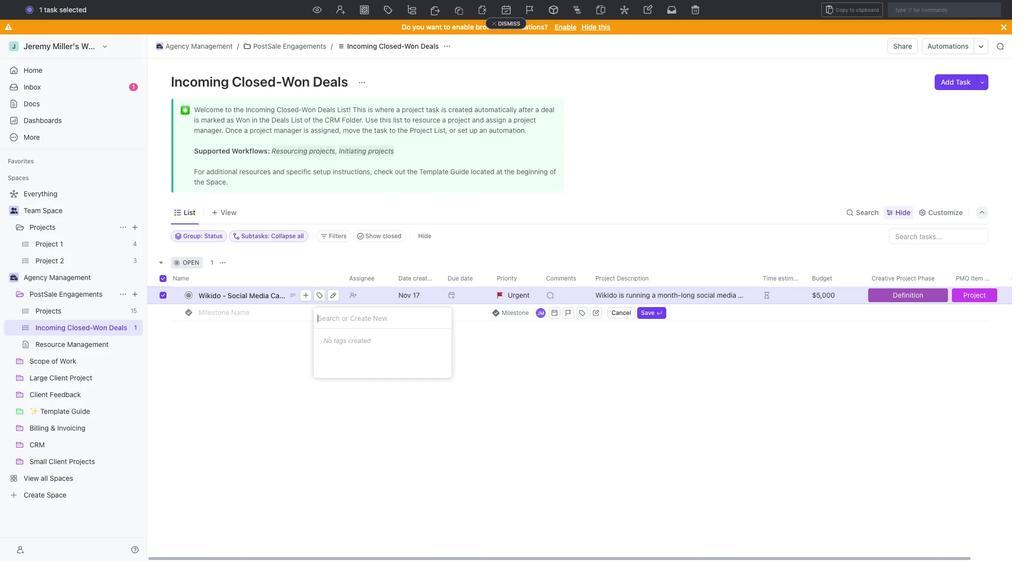 Task type: describe. For each thing, give the bounding box(es) containing it.
save button
[[637, 307, 667, 319]]

customize button
[[916, 206, 966, 219]]

save
[[641, 309, 655, 316]]

this
[[599, 23, 611, 31]]

sidebar navigation
[[0, 34, 147, 562]]

new
[[942, 5, 957, 14]]

cancel button
[[608, 307, 635, 319]]

0 vertical spatial postsale
[[253, 42, 281, 50]]

notifications?
[[504, 23, 548, 31]]

1 / from the left
[[237, 42, 239, 50]]

1 horizontal spatial postsale engagements
[[253, 42, 326, 50]]

0 horizontal spatial deals
[[313, 73, 348, 90]]

closed- inside incoming closed-won deals link
[[379, 42, 404, 50]]

1 horizontal spatial engagements
[[283, 42, 326, 50]]

type '/' for commands field
[[888, 2, 1002, 17]]

wikido - social media campaign link
[[196, 288, 341, 303]]

customize
[[928, 208, 963, 216]]

2 / from the left
[[331, 42, 333, 50]]

2 vertical spatial 1
[[211, 259, 213, 266]]

home link
[[4, 63, 143, 78]]

$5,000
[[812, 291, 835, 299]]

tree inside sidebar navigation
[[4, 186, 143, 503]]

incoming closed-won deals link
[[335, 40, 441, 52]]

list
[[184, 208, 196, 216]]

list link
[[182, 206, 196, 219]]

Milestone Name text field
[[199, 304, 486, 320]]

automations button
[[923, 39, 974, 54]]

favorites
[[8, 158, 34, 165]]

tags
[[334, 337, 347, 345]]

search
[[856, 208, 879, 216]]

wikido
[[199, 291, 221, 300]]

created
[[348, 337, 371, 345]]

space
[[43, 206, 62, 215]]

home
[[24, 66, 42, 74]]

engagements inside sidebar navigation
[[59, 290, 103, 299]]

1 task selected
[[39, 5, 87, 14]]

you
[[413, 23, 424, 31]]

no tags created
[[324, 337, 371, 345]]

media
[[249, 291, 269, 300]]

open
[[183, 259, 199, 266]]

enable
[[555, 23, 577, 31]]

management inside sidebar navigation
[[49, 273, 91, 282]]

search...
[[498, 5, 526, 14]]

hide inside button
[[418, 232, 432, 240]]

1 vertical spatial won
[[282, 73, 310, 90]]

share button
[[888, 38, 918, 54]]

new button
[[928, 2, 962, 18]]

business time image
[[10, 275, 17, 281]]

0 vertical spatial 1
[[39, 5, 42, 14]]

dashboards link
[[4, 113, 143, 129]]

Search or Create New text field
[[314, 308, 452, 329]]

agency management inside sidebar navigation
[[24, 273, 91, 282]]

1 horizontal spatial agency management link
[[153, 40, 235, 52]]

task
[[44, 5, 58, 14]]

docs
[[24, 100, 40, 108]]

team space link
[[24, 203, 141, 219]]

share
[[894, 42, 912, 50]]



Task type: locate. For each thing, give the bounding box(es) containing it.
hide
[[582, 23, 597, 31], [896, 208, 911, 216], [418, 232, 432, 240]]

agency right business time icon on the top
[[166, 42, 189, 50]]

postsale
[[253, 42, 281, 50], [30, 290, 57, 299]]

do
[[402, 23, 411, 31]]

0 horizontal spatial hide
[[418, 232, 432, 240]]

search button
[[843, 206, 882, 219]]

agency right business time image
[[24, 273, 47, 282]]

1 vertical spatial closed-
[[232, 73, 282, 90]]

1 vertical spatial agency management
[[24, 273, 91, 282]]

cancel
[[612, 309, 631, 316]]

browser
[[476, 23, 502, 31]]

0 horizontal spatial agency management link
[[24, 270, 141, 286]]

2 vertical spatial hide
[[418, 232, 432, 240]]

1 vertical spatial postsale
[[30, 290, 57, 299]]

hide button
[[884, 206, 914, 219]]

Search tasks... text field
[[890, 229, 988, 244]]

0 horizontal spatial postsale
[[30, 290, 57, 299]]

engagements
[[283, 42, 326, 50], [59, 290, 103, 299]]

0 horizontal spatial 1
[[39, 5, 42, 14]]

1 horizontal spatial postsale
[[253, 42, 281, 50]]

1 horizontal spatial management
[[191, 42, 233, 50]]

0 horizontal spatial incoming
[[171, 73, 229, 90]]

enable
[[452, 23, 474, 31]]

agency management link
[[153, 40, 235, 52], [24, 270, 141, 286]]

0 vertical spatial agency
[[166, 42, 189, 50]]

1 horizontal spatial incoming
[[347, 42, 377, 50]]

1 vertical spatial deals
[[313, 73, 348, 90]]

spaces
[[8, 174, 29, 182]]

0 vertical spatial postsale engagements link
[[241, 40, 329, 52]]

1 vertical spatial hide
[[896, 208, 911, 216]]

-
[[223, 291, 226, 300]]

incoming
[[347, 42, 377, 50], [171, 73, 229, 90]]

add task button
[[935, 74, 977, 90]]

⌘k
[[622, 5, 633, 14]]

projects
[[30, 223, 56, 232]]

team
[[24, 206, 41, 215]]

projects link
[[30, 220, 115, 235]]

wikido - social media campaign
[[199, 291, 304, 300]]

1 vertical spatial 1
[[132, 83, 135, 91]]

selected
[[59, 5, 87, 14]]

hide inside dropdown button
[[896, 208, 911, 216]]

dismiss
[[498, 20, 520, 27]]

to
[[444, 23, 450, 31]]

0 horizontal spatial /
[[237, 42, 239, 50]]

0 vertical spatial hide
[[582, 23, 597, 31]]

dashboards
[[24, 116, 62, 125]]

management
[[191, 42, 233, 50], [49, 273, 91, 282]]

0 vertical spatial closed-
[[379, 42, 404, 50]]

1 horizontal spatial /
[[331, 42, 333, 50]]

campaign
[[271, 291, 304, 300]]

0 vertical spatial incoming
[[347, 42, 377, 50]]

postsale engagements
[[253, 42, 326, 50], [30, 290, 103, 299]]

1 vertical spatial agency
[[24, 273, 47, 282]]

1 vertical spatial management
[[49, 273, 91, 282]]

1 inside sidebar navigation
[[132, 83, 135, 91]]

1 vertical spatial incoming closed-won deals
[[171, 73, 351, 90]]

user group image
[[10, 208, 17, 214]]

0 vertical spatial management
[[191, 42, 233, 50]]

automations
[[928, 42, 969, 50]]

social
[[228, 291, 247, 300]]

add
[[941, 78, 954, 86]]

1 horizontal spatial postsale engagements link
[[241, 40, 329, 52]]

2 horizontal spatial hide
[[896, 208, 911, 216]]

0 horizontal spatial engagements
[[59, 290, 103, 299]]

favorites button
[[4, 156, 38, 167]]

$5,000 button
[[806, 287, 866, 304]]

0 horizontal spatial postsale engagements
[[30, 290, 103, 299]]

add task
[[941, 78, 971, 86]]

0 vertical spatial deals
[[421, 42, 439, 50]]

0 vertical spatial engagements
[[283, 42, 326, 50]]

1 horizontal spatial hide
[[582, 23, 597, 31]]

0 horizontal spatial won
[[282, 73, 310, 90]]

team space
[[24, 206, 62, 215]]

1 horizontal spatial deals
[[421, 42, 439, 50]]

no
[[324, 337, 332, 345]]

hide button
[[414, 231, 435, 242]]

0 horizontal spatial postsale engagements link
[[30, 287, 115, 302]]

agency management
[[166, 42, 233, 50], [24, 273, 91, 282]]

postsale engagements inside sidebar navigation
[[30, 290, 103, 299]]

1 vertical spatial postsale engagements link
[[30, 287, 115, 302]]

postsale inside sidebar navigation
[[30, 290, 57, 299]]

agency inside sidebar navigation
[[24, 273, 47, 282]]

1 vertical spatial agency management link
[[24, 270, 141, 286]]

task
[[956, 78, 971, 86]]

0 horizontal spatial management
[[49, 273, 91, 282]]

1 horizontal spatial 1
[[132, 83, 135, 91]]

upgrade
[[891, 5, 919, 14]]

1 vertical spatial engagements
[[59, 290, 103, 299]]

incoming closed-won deals
[[347, 42, 439, 50], [171, 73, 351, 90]]

1 horizontal spatial agency
[[166, 42, 189, 50]]

/
[[237, 42, 239, 50], [331, 42, 333, 50]]

1 horizontal spatial agency management
[[166, 42, 233, 50]]

tree containing team space
[[4, 186, 143, 503]]

docs link
[[4, 96, 143, 112]]

do you want to enable browser notifications? enable hide this
[[402, 23, 611, 31]]

upgrade link
[[877, 3, 924, 17]]

0 vertical spatial won
[[404, 42, 419, 50]]

inbox
[[24, 83, 41, 91]]

won
[[404, 42, 419, 50], [282, 73, 310, 90]]

0 vertical spatial incoming closed-won deals
[[347, 42, 439, 50]]

business time image
[[157, 44, 163, 49]]

1 horizontal spatial won
[[404, 42, 419, 50]]

2 horizontal spatial 1
[[211, 259, 213, 266]]

0 horizontal spatial closed-
[[232, 73, 282, 90]]

closed-
[[379, 42, 404, 50], [232, 73, 282, 90]]

agency management right business time icon on the top
[[166, 42, 233, 50]]

tree
[[4, 186, 143, 503]]

1
[[39, 5, 42, 14], [132, 83, 135, 91], [211, 259, 213, 266]]

1 vertical spatial incoming
[[171, 73, 229, 90]]

agency management right business time image
[[24, 273, 91, 282]]

0 horizontal spatial agency management
[[24, 273, 91, 282]]

0 horizontal spatial agency
[[24, 273, 47, 282]]

deals
[[421, 42, 439, 50], [313, 73, 348, 90]]

0 vertical spatial agency management
[[166, 42, 233, 50]]

1 vertical spatial postsale engagements
[[30, 290, 103, 299]]

0 vertical spatial postsale engagements
[[253, 42, 326, 50]]

agency
[[166, 42, 189, 50], [24, 273, 47, 282]]

0 vertical spatial agency management link
[[153, 40, 235, 52]]

want
[[426, 23, 442, 31]]

1 horizontal spatial closed-
[[379, 42, 404, 50]]

postsale engagements link
[[241, 40, 329, 52], [30, 287, 115, 302]]



Task type: vqa. For each thing, say whether or not it's contained in the screenshot.
AKVYC IMAGE
no



